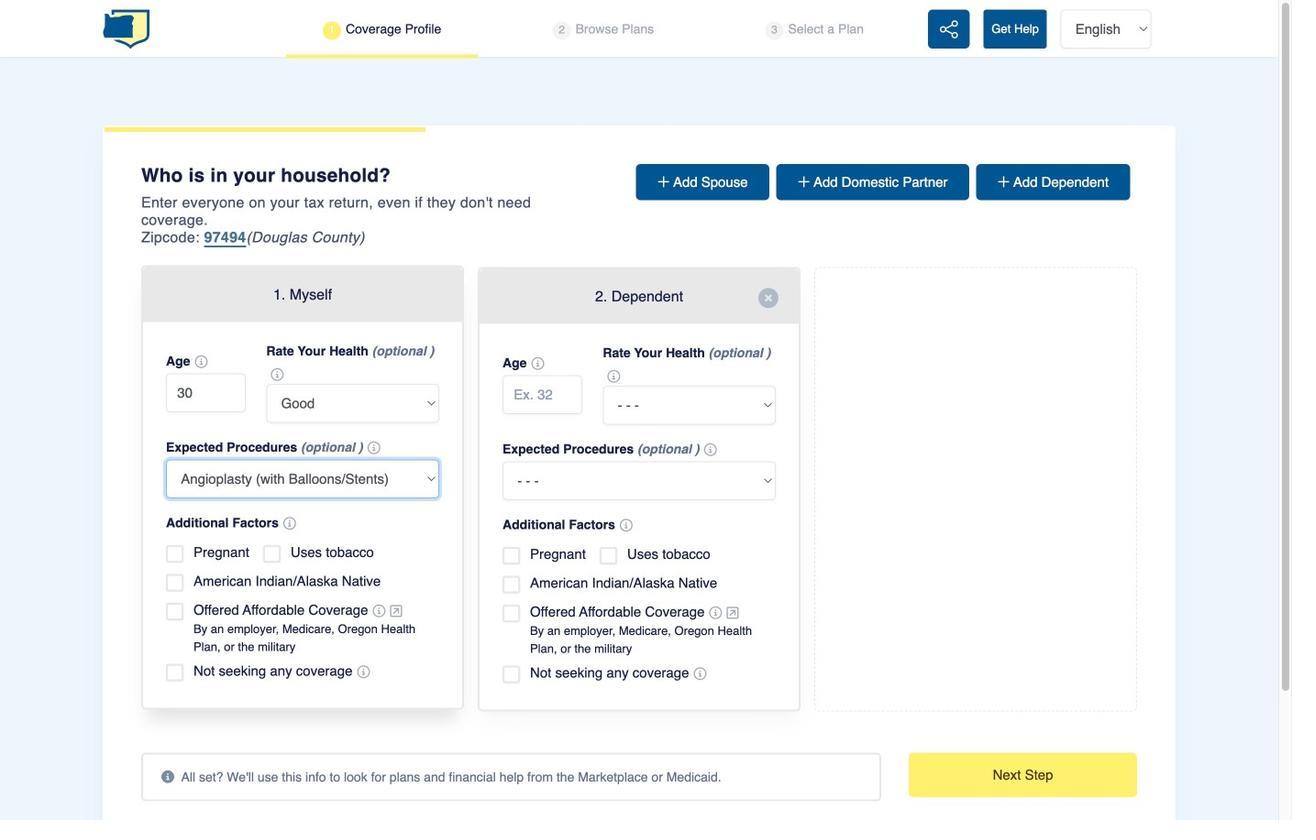 Task type: vqa. For each thing, say whether or not it's contained in the screenshot.
external link square icon related to the right Ex. 32 text field
no



Task type: describe. For each thing, give the bounding box(es) containing it.
external link square image for right ex. 32 text field
[[727, 607, 739, 620]]

external link square image for the left ex. 32 text field
[[390, 605, 402, 619]]

plus image
[[658, 175, 673, 189]]

2 plus image from the left
[[998, 175, 1013, 189]]

1 horizontal spatial ex. 32 text field
[[503, 376, 582, 415]]

0 horizontal spatial ex. 32 text field
[[166, 374, 246, 413]]

1 plus image from the left
[[798, 175, 813, 189]]

share image
[[940, 19, 958, 40]]



Task type: locate. For each thing, give the bounding box(es) containing it.
plus image
[[798, 175, 813, 189], [998, 175, 1013, 189]]

info circle image
[[195, 356, 208, 369], [531, 358, 544, 371], [607, 370, 620, 383], [367, 442, 380, 455], [283, 518, 296, 530], [620, 519, 633, 532], [161, 771, 181, 784]]

external link square image
[[390, 605, 402, 619], [727, 607, 739, 620]]

0 horizontal spatial plus image
[[798, 175, 813, 189]]

1 horizontal spatial plus image
[[998, 175, 1013, 189]]

0 horizontal spatial external link square image
[[390, 605, 402, 619]]

state logo image
[[103, 8, 150, 50]]

Ex. 32 text field
[[166, 374, 246, 413], [503, 376, 582, 415]]

info circle image
[[271, 369, 284, 381], [704, 444, 717, 457], [373, 605, 386, 618], [709, 607, 722, 620], [357, 666, 370, 679]]

times circle image
[[758, 288, 779, 308]]

1 horizontal spatial external link square image
[[727, 607, 739, 620]]



